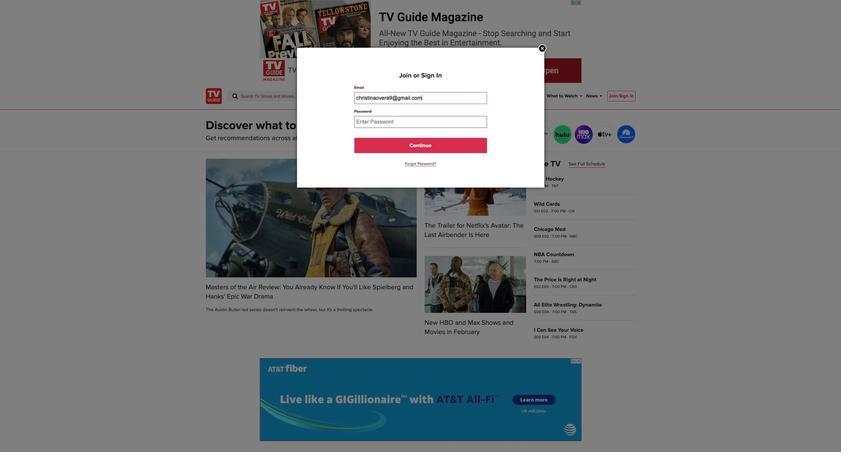 Task type: describe. For each thing, give the bounding box(es) containing it.
what to watch on hbo max image
[[575, 125, 593, 144]]

Enter email email field
[[354, 92, 487, 104]]

what to watch on hulu image
[[554, 125, 572, 144]]



Task type: locate. For each thing, give the bounding box(es) containing it.
0 vertical spatial advertisement element
[[260, 0, 582, 83]]

gordon cormier, avatar: the last airbender image
[[425, 159, 526, 216]]

menu bar
[[474, 83, 602, 109]]

what to watch on amazon prime image
[[532, 125, 550, 144]]

mandy patinkin, death and other details image
[[206, 159, 417, 278]]

Enter Password password field
[[354, 116, 487, 128]]

what to watch on appletv+ image
[[596, 125, 614, 143]]

what to watch on paramount+ image
[[617, 125, 635, 143]]

advertisement element
[[260, 0, 582, 83], [260, 358, 582, 441]]

j.b. smoove and larry david, curb your enthusiasm image
[[425, 256, 526, 313]]

2 advertisement element from the top
[[260, 358, 582, 441]]

1 vertical spatial advertisement element
[[260, 358, 582, 441]]

1 advertisement element from the top
[[260, 0, 582, 83]]



Task type: vqa. For each thing, say whether or not it's contained in the screenshot.
the bottom Advertisement element
yes



